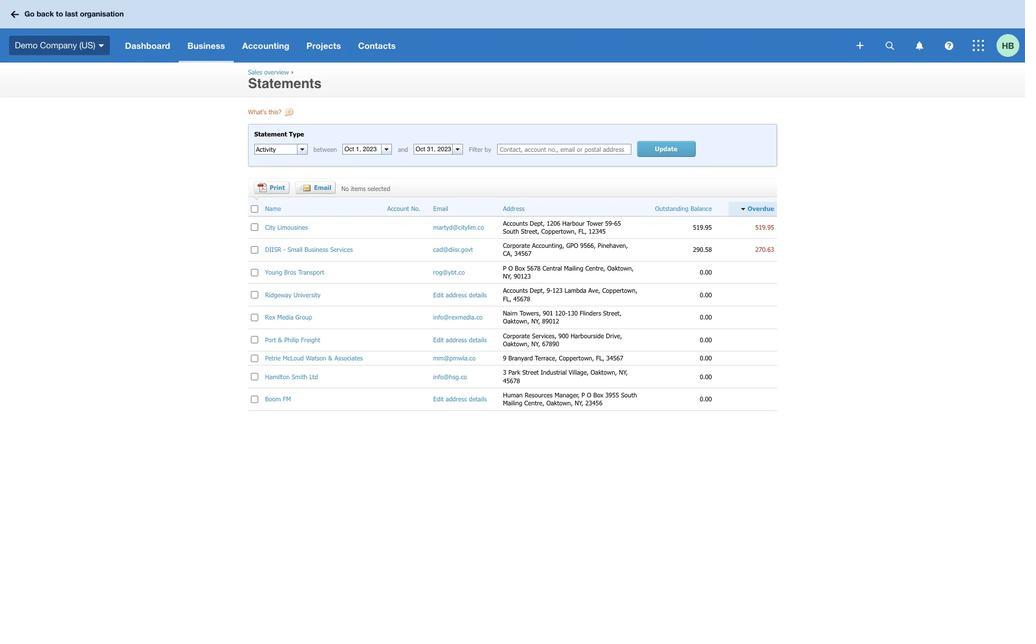 Task type: locate. For each thing, give the bounding box(es) containing it.
3 0.00 from the top
[[700, 314, 712, 321]]

0 horizontal spatial 34567
[[514, 250, 532, 257]]

0 vertical spatial email link
[[295, 182, 336, 194]]

1 vertical spatial south
[[621, 391, 637, 399]]

business button
[[179, 28, 234, 63]]

None checkbox
[[251, 246, 258, 254], [251, 269, 258, 276], [251, 291, 258, 299], [251, 314, 258, 321], [251, 336, 258, 344], [251, 355, 258, 362], [251, 246, 258, 254], [251, 269, 258, 276], [251, 291, 258, 299], [251, 314, 258, 321], [251, 336, 258, 344], [251, 355, 258, 362]]

1 vertical spatial accounts
[[503, 287, 528, 294]]

1 horizontal spatial south
[[621, 391, 637, 399]]

box up 23456 on the right bottom of page
[[593, 391, 604, 399]]

email right no.
[[433, 205, 448, 212]]

67890
[[542, 340, 559, 348]]

2 address from the top
[[446, 336, 467, 343]]

0 vertical spatial 34567
[[514, 250, 532, 257]]

o right p
[[508, 264, 513, 272]]

0.00 for nairn towers, 901 120-130 flinders street, oaktown, ny, 89012
[[700, 314, 712, 321]]

34567 for fl,
[[606, 355, 623, 362]]

0 horizontal spatial south
[[503, 228, 519, 235]]

filter
[[469, 146, 483, 153]]

1 corporate from the top
[[503, 242, 530, 249]]

0 vertical spatial box
[[515, 264, 525, 272]]

edit address details down info@hsg.co
[[433, 396, 487, 403]]

123
[[552, 287, 563, 294]]

email left no
[[314, 184, 331, 191]]

organisation
[[80, 9, 124, 18]]

outstanding balance
[[655, 205, 712, 212]]

address link
[[503, 205, 525, 213]]

edit address details for corporate
[[433, 336, 487, 343]]

accounts for south
[[503, 219, 528, 227]]

89012
[[542, 318, 559, 325]]

limousines
[[277, 223, 308, 231]]

edit up mm@pmwla.co link
[[433, 336, 444, 343]]

svg image
[[973, 40, 984, 51], [886, 41, 894, 50], [857, 42, 864, 49], [98, 44, 104, 47]]

central
[[543, 264, 562, 272]]

ridgeway
[[265, 291, 292, 298]]

back
[[37, 9, 54, 18]]

None text field
[[343, 145, 381, 154], [414, 145, 453, 154], [343, 145, 381, 154], [414, 145, 453, 154]]

rex media group link
[[265, 314, 312, 321]]

go back to last organisation link
[[7, 4, 131, 24]]

business inside dropdown button
[[187, 40, 225, 51]]

1 vertical spatial address
[[446, 336, 467, 343]]

2 0.00 from the top
[[700, 291, 712, 298]]

0.00 for p o box 5678 central mailing centre, oaktown, ny, 90123
[[700, 268, 712, 276]]

1 vertical spatial coppertown,
[[602, 287, 637, 294]]

centre, down the resources
[[524, 400, 544, 407]]

edit address details for accounts
[[433, 291, 487, 298]]

0 horizontal spatial fl,
[[503, 295, 511, 302]]

street, down dept, 1206
[[521, 228, 539, 235]]

0 vertical spatial coppertown,
[[541, 228, 576, 235]]

box up 90123
[[515, 264, 525, 272]]

dept, 9-
[[530, 287, 552, 294]]

2 edit address details link from the top
[[433, 336, 487, 343]]

0 horizontal spatial email link
[[295, 182, 336, 194]]

0 horizontal spatial email
[[314, 184, 331, 191]]

0 vertical spatial fl,
[[578, 228, 587, 235]]

edit down info@hsg.co link at bottom left
[[433, 396, 444, 403]]

fl,
[[578, 228, 587, 235], [503, 295, 511, 302], [596, 355, 604, 362]]

1 0.00 from the top
[[700, 268, 712, 276]]

0.00 for human resources manager, p o box 3955 south mailing centre, oaktown, ny, 23456
[[700, 396, 712, 403]]

3
[[503, 369, 506, 376]]

1 horizontal spatial box
[[593, 391, 604, 399]]

oaktown, up branyard
[[503, 340, 529, 348]]

last
[[65, 9, 78, 18]]

0 horizontal spatial o
[[508, 264, 513, 272]]

accounts dept, 1206 harbour tower 59-65 south street, coppertown, fl, 12345
[[503, 219, 621, 235]]

p
[[503, 264, 507, 272]]

overdue
[[748, 205, 774, 212]]

2 vertical spatial edit
[[433, 396, 444, 403]]

0 vertical spatial accounts
[[503, 219, 528, 227]]

services
[[330, 246, 353, 253]]

dashboard link
[[116, 28, 179, 63]]

1 vertical spatial mailing
[[503, 400, 522, 407]]

edit down rog@ybt.co
[[433, 291, 444, 298]]

diisr - small business services
[[265, 246, 353, 253]]

what's this?
[[248, 108, 281, 115]]

ny, down p
[[503, 273, 512, 280]]

centre,
[[585, 264, 605, 272], [524, 400, 544, 407]]

None checkbox
[[251, 205, 258, 213], [251, 224, 258, 231], [251, 373, 258, 381], [251, 396, 258, 403], [251, 205, 258, 213], [251, 224, 258, 231], [251, 373, 258, 381], [251, 396, 258, 403]]

ny, up 3955
[[619, 369, 628, 376]]

svg image
[[11, 11, 19, 18], [916, 41, 923, 50], [945, 41, 953, 50]]

oaktown, inside nairn towers, 901 120-130 flinders street, oaktown, ny, 89012
[[503, 318, 529, 325]]

what's this? link
[[248, 108, 295, 118]]

svg image inside go back to last organisation 'link'
[[11, 11, 19, 18]]

45678 for 3
[[503, 377, 520, 384]]

5678
[[527, 264, 541, 272]]

0 vertical spatial business
[[187, 40, 225, 51]]

Contact, account no., email or postal address text field
[[497, 144, 631, 155]]

flinders
[[580, 309, 601, 317]]

1 horizontal spatial fl,
[[578, 228, 587, 235]]

fl, up nairn
[[503, 295, 511, 302]]

7 0.00 from the top
[[700, 396, 712, 403]]

edit address details link for accounts
[[433, 291, 487, 298]]

0 horizontal spatial box
[[515, 264, 525, 272]]

young bros transport
[[265, 268, 324, 276]]

1 horizontal spatial 519.95
[[751, 223, 774, 231]]

business
[[187, 40, 225, 51], [304, 246, 328, 253]]

0 vertical spatial &
[[278, 336, 282, 343]]

contacts button
[[350, 28, 404, 63]]

3 edit from the top
[[433, 396, 444, 403]]

transport
[[298, 268, 324, 276]]

edit address details link for corporate
[[433, 336, 487, 343]]

2 vertical spatial fl,
[[596, 355, 604, 362]]

box inside p o box 5678 central mailing centre, oaktown, ny, 90123
[[515, 264, 525, 272]]

statements
[[248, 76, 322, 92]]

martyd@citylim.co link
[[433, 223, 484, 231]]

sales overview › statements
[[248, 68, 322, 92]]

2 edit from the top
[[433, 336, 444, 343]]

0 vertical spatial edit address details
[[433, 291, 487, 298]]

banner
[[0, 0, 1025, 63]]

oaktown, down nairn
[[503, 318, 529, 325]]

0 vertical spatial centre,
[[585, 264, 605, 272]]

1 horizontal spatial 34567
[[606, 355, 623, 362]]

1 horizontal spatial svg image
[[916, 41, 923, 50]]

rog@ybt.co link
[[433, 268, 465, 276]]

accounts down address link
[[503, 219, 528, 227]]

519.95 down overdue link
[[751, 223, 774, 231]]

2 corporate from the top
[[503, 332, 530, 339]]

small
[[288, 246, 302, 253]]

fl, down harbour at the right of page
[[578, 228, 587, 235]]

edit
[[433, 291, 444, 298], [433, 336, 444, 343], [433, 396, 444, 403]]

1 horizontal spatial centre,
[[585, 264, 605, 272]]

6 0.00 from the top
[[700, 373, 712, 380]]

ny, inside 3 park street industrial village, oaktown, ny, 45678
[[619, 369, 628, 376]]

1 edit address details link from the top
[[433, 291, 487, 298]]

hb button
[[997, 28, 1025, 63]]

address for human
[[446, 396, 467, 403]]

sales
[[248, 68, 262, 76]]

street, inside the accounts dept, 1206 harbour tower 59-65 south street, coppertown, fl, 12345
[[521, 228, 539, 235]]

0 vertical spatial street,
[[521, 228, 539, 235]]

edit address details up info@rexmedia.co
[[433, 291, 487, 298]]

ny, left 67890
[[531, 340, 540, 348]]

0 horizontal spatial mailing
[[503, 400, 522, 407]]

o inside human resources manager, p o box 3955 south mailing centre, oaktown, ny, 23456
[[587, 391, 591, 399]]

1 horizontal spatial mailing
[[564, 264, 583, 272]]

young bros transport link
[[265, 268, 324, 276]]

1 vertical spatial details
[[469, 336, 487, 343]]

1 vertical spatial 45678
[[503, 377, 520, 384]]

0 vertical spatial mailing
[[564, 264, 583, 272]]

0 vertical spatial o
[[508, 264, 513, 272]]

(us)
[[79, 40, 95, 50]]

oaktown,
[[607, 264, 634, 272], [503, 318, 529, 325], [503, 340, 529, 348], [591, 369, 617, 376], [546, 400, 573, 407]]

email link right no.
[[433, 205, 448, 213]]

3 park street industrial village, oaktown, ny, 45678
[[503, 369, 628, 384]]

address up mm@pmwla.co link
[[446, 336, 467, 343]]

between
[[313, 146, 337, 153]]

corporate inside corporate accounting, gpo 9566, pinehaven, ca, 34567
[[503, 242, 530, 249]]

smith
[[292, 373, 307, 380]]

3 edit address details from the top
[[433, 396, 487, 403]]

oaktown, down pinehaven,
[[607, 264, 634, 272]]

corporate for ca,
[[503, 242, 530, 249]]

0 vertical spatial south
[[503, 228, 519, 235]]

270.63
[[751, 246, 774, 253]]

update
[[655, 145, 678, 153]]

coppertown, inside accounts dept, 9-123 lambda ave, coppertown, fl, 45678
[[602, 287, 637, 294]]

accounts inside the accounts dept, 1206 harbour tower 59-65 south street, coppertown, fl, 12345
[[503, 219, 528, 227]]

group
[[295, 314, 312, 321]]

dashboard
[[125, 40, 170, 51]]

& right watson
[[328, 355, 333, 362]]

1 vertical spatial fl,
[[503, 295, 511, 302]]

›
[[291, 68, 294, 76]]

account no.
[[387, 205, 421, 212]]

519.95
[[693, 223, 712, 231], [751, 223, 774, 231]]

edit address details for human
[[433, 396, 487, 403]]

2 vertical spatial details
[[469, 396, 487, 403]]

1 address from the top
[[446, 291, 467, 298]]

1 vertical spatial edit address details link
[[433, 336, 487, 343]]

45678 for accounts
[[513, 295, 530, 302]]

0 horizontal spatial 519.95
[[693, 223, 712, 231]]

9
[[503, 355, 506, 362]]

1 details from the top
[[469, 291, 487, 298]]

34567 down 'drive,'
[[606, 355, 623, 362]]

0 vertical spatial edit address details link
[[433, 291, 487, 298]]

details up the info@rexmedia.co link
[[469, 291, 487, 298]]

coppertown, up "village,"
[[559, 355, 594, 362]]

0.00 for accounts dept, 9-123 lambda ave, coppertown, fl, 45678
[[700, 291, 712, 298]]

coppertown, up accounting, gpo
[[541, 228, 576, 235]]

bros
[[284, 268, 296, 276]]

0 vertical spatial corporate
[[503, 242, 530, 249]]

ny, down manager, p
[[575, 400, 584, 407]]

1 accounts from the top
[[503, 219, 528, 227]]

outstanding
[[655, 205, 689, 212]]

5 0.00 from the top
[[700, 355, 712, 362]]

corporate up branyard
[[503, 332, 530, 339]]

address up info@rexmedia.co
[[446, 291, 467, 298]]

email link left no
[[295, 182, 336, 194]]

freight
[[301, 336, 320, 343]]

accounts
[[503, 219, 528, 227], [503, 287, 528, 294]]

account no. link
[[387, 205, 421, 213]]

1 edit from the top
[[433, 291, 444, 298]]

human
[[503, 391, 523, 399]]

1 vertical spatial edit
[[433, 336, 444, 343]]

resources
[[525, 391, 553, 399]]

0.00
[[700, 268, 712, 276], [700, 291, 712, 298], [700, 314, 712, 321], [700, 336, 712, 343], [700, 355, 712, 362], [700, 373, 712, 380], [700, 396, 712, 403]]

centre, up the ave,
[[585, 264, 605, 272]]

demo
[[15, 40, 38, 50]]

1 vertical spatial edit address details
[[433, 336, 487, 343]]

mailing
[[564, 264, 583, 272], [503, 400, 522, 407]]

coppertown, inside the accounts dept, 1206 harbour tower 59-65 south street, coppertown, fl, 12345
[[541, 228, 576, 235]]

4 0.00 from the top
[[700, 336, 712, 343]]

overview
[[264, 68, 289, 76]]

2 horizontal spatial fl,
[[596, 355, 604, 362]]

34567 right ca,
[[514, 250, 532, 257]]

1 horizontal spatial business
[[304, 246, 328, 253]]

edit address details link up mm@pmwla.co link
[[433, 336, 487, 343]]

street, inside nairn towers, 901 120-130 flinders street, oaktown, ny, 89012
[[603, 309, 622, 317]]

ny, inside human resources manager, p o box 3955 south mailing centre, oaktown, ny, 23456
[[575, 400, 584, 407]]

3 address from the top
[[446, 396, 467, 403]]

1 vertical spatial centre,
[[524, 400, 544, 407]]

south down address link
[[503, 228, 519, 235]]

south inside human resources manager, p o box 3955 south mailing centre, oaktown, ny, 23456
[[621, 391, 637, 399]]

2 edit address details from the top
[[433, 336, 487, 343]]

corporate up ca,
[[503, 242, 530, 249]]

oaktown, down manager, p
[[546, 400, 573, 407]]

centre, inside human resources manager, p o box 3955 south mailing centre, oaktown, ny, 23456
[[524, 400, 544, 407]]

45678 up towers,
[[513, 295, 530, 302]]

corporate services, 900 harbourside drive, oaktown, ny, 67890 link
[[503, 332, 622, 348]]

1 horizontal spatial email
[[433, 205, 448, 212]]

0 horizontal spatial &
[[278, 336, 282, 343]]

o
[[508, 264, 513, 272], [587, 391, 591, 399]]

519.95 down balance
[[693, 223, 712, 231]]

1 horizontal spatial &
[[328, 355, 333, 362]]

navigation containing dashboard
[[116, 28, 849, 63]]

0 horizontal spatial business
[[187, 40, 225, 51]]

0.00 for 3 park street industrial village, oaktown, ny, 45678
[[700, 373, 712, 380]]

by
[[485, 146, 491, 153]]

2 vertical spatial edit address details
[[433, 396, 487, 403]]

email
[[314, 184, 331, 191], [433, 205, 448, 212]]

45678
[[513, 295, 530, 302], [503, 377, 520, 384]]

edit address details up mm@pmwla.co link
[[433, 336, 487, 343]]

3 details from the top
[[469, 396, 487, 403]]

2 vertical spatial coppertown,
[[559, 355, 594, 362]]

2 vertical spatial edit address details link
[[433, 396, 487, 403]]

oaktown, inside p o box 5678 central mailing centre, oaktown, ny, 90123
[[607, 264, 634, 272]]

1 horizontal spatial street,
[[603, 309, 622, 317]]

1 vertical spatial box
[[593, 391, 604, 399]]

p o box 5678 central mailing centre, oaktown, ny, 90123 link
[[503, 264, 634, 280]]

1 vertical spatial street,
[[603, 309, 622, 317]]

corporate for oaktown,
[[503, 332, 530, 339]]

mailing down corporate accounting, gpo 9566, pinehaven, ca, 34567
[[564, 264, 583, 272]]

details for human
[[469, 396, 487, 403]]

0 horizontal spatial street,
[[521, 228, 539, 235]]

& right port
[[278, 336, 282, 343]]

1 vertical spatial 34567
[[606, 355, 623, 362]]

3 park street industrial village, oaktown, ny, 45678 link
[[503, 369, 628, 384]]

2 accounts from the top
[[503, 287, 528, 294]]

south right 3955
[[621, 391, 637, 399]]

oaktown, up 3955
[[591, 369, 617, 376]]

address down info@hsg.co link at bottom left
[[446, 396, 467, 403]]

accounts inside accounts dept, 9-123 lambda ave, coppertown, fl, 45678
[[503, 287, 528, 294]]

o up 23456 on the right bottom of page
[[587, 391, 591, 399]]

1 vertical spatial email link
[[433, 205, 448, 213]]

o inside p o box 5678 central mailing centre, oaktown, ny, 90123
[[508, 264, 513, 272]]

1 vertical spatial corporate
[[503, 332, 530, 339]]

3 edit address details link from the top
[[433, 396, 487, 403]]

None text field
[[255, 145, 297, 154]]

ny, down towers,
[[531, 318, 540, 325]]

45678 inside 3 park street industrial village, oaktown, ny, 45678
[[503, 377, 520, 384]]

navigation
[[116, 28, 849, 63]]

1 vertical spatial o
[[587, 391, 591, 399]]

1 horizontal spatial o
[[587, 391, 591, 399]]

0 horizontal spatial centre,
[[524, 400, 544, 407]]

south for human resources manager, p o box 3955 south mailing centre, oaktown, ny, 23456
[[621, 391, 637, 399]]

details left human
[[469, 396, 487, 403]]

edit address details link down info@hsg.co
[[433, 396, 487, 403]]

ave,
[[588, 287, 600, 294]]

south
[[503, 228, 519, 235], [621, 391, 637, 399]]

12345
[[589, 228, 606, 235]]

2 details from the top
[[469, 336, 487, 343]]

corporate inside corporate services, 900 harbourside drive, oaktown, ny, 67890
[[503, 332, 530, 339]]

0 vertical spatial address
[[446, 291, 467, 298]]

2 vertical spatial address
[[446, 396, 467, 403]]

south inside the accounts dept, 1206 harbour tower 59-65 south street, coppertown, fl, 12345
[[503, 228, 519, 235]]

accounts down 90123
[[503, 287, 528, 294]]

0 vertical spatial details
[[469, 291, 487, 298]]

coppertown, right the ave,
[[602, 287, 637, 294]]

cad@diisr.govt
[[433, 246, 473, 253]]

street, right flinders
[[603, 309, 622, 317]]

34567 inside corporate accounting, gpo 9566, pinehaven, ca, 34567
[[514, 250, 532, 257]]

fl, down harbourside
[[596, 355, 604, 362]]

details up mm@pmwla.co link
[[469, 336, 487, 343]]

edit address details link up info@rexmedia.co
[[433, 291, 487, 298]]

mailing down human
[[503, 400, 522, 407]]

0 horizontal spatial svg image
[[11, 11, 19, 18]]

0 vertical spatial 45678
[[513, 295, 530, 302]]

0 vertical spatial edit
[[433, 291, 444, 298]]

items
[[351, 185, 366, 192]]

45678 inside accounts dept, 9-123 lambda ave, coppertown, fl, 45678
[[513, 295, 530, 302]]

accounts for fl,
[[503, 287, 528, 294]]

towers,
[[520, 309, 541, 317]]

petrie
[[265, 355, 281, 362]]

45678 down park
[[503, 377, 520, 384]]

1 edit address details from the top
[[433, 291, 487, 298]]



Task type: describe. For each thing, give the bounding box(es) containing it.
statement
[[254, 130, 287, 138]]

accounting button
[[234, 28, 298, 63]]

fl, inside accounts dept, 9-123 lambda ave, coppertown, fl, 45678
[[503, 295, 511, 302]]

edit for corporate
[[433, 336, 444, 343]]

diisr
[[265, 246, 281, 253]]

mm@pmwla.co link
[[433, 355, 476, 362]]

street
[[522, 369, 539, 376]]

no items selected
[[341, 185, 390, 192]]

accounts dept, 1206 harbour tower 59-65 south street, coppertown, fl, 12345 link
[[503, 219, 621, 235]]

philip
[[284, 336, 299, 343]]

port
[[265, 336, 276, 343]]

company
[[40, 40, 77, 50]]

branyard
[[508, 355, 533, 362]]

go
[[24, 9, 35, 18]]

mcloud
[[283, 355, 304, 362]]

petrie mcloud watson & associates link
[[265, 355, 363, 362]]

centre, inside p o box 5678 central mailing centre, oaktown, ny, 90123
[[585, 264, 605, 272]]

corporate accounting, gpo 9566, pinehaven, ca, 34567
[[503, 242, 628, 257]]

mm@pmwla.co
[[433, 355, 476, 362]]

cad@diisr.govt link
[[433, 246, 473, 253]]

account
[[387, 205, 409, 212]]

90123
[[514, 273, 531, 280]]

go back to last organisation
[[24, 9, 124, 18]]

pinehaven,
[[598, 242, 628, 249]]

print
[[270, 184, 285, 191]]

hamilton smith ltd link
[[265, 373, 318, 380]]

address for corporate
[[446, 336, 467, 343]]

park
[[508, 369, 520, 376]]

34567 for ca,
[[514, 250, 532, 257]]

port & philip freight link
[[265, 336, 320, 343]]

edit address details link for human
[[433, 396, 487, 403]]

contacts
[[358, 40, 396, 51]]

2 519.95 from the left
[[751, 223, 774, 231]]

tower
[[587, 219, 603, 227]]

rex media group
[[265, 314, 312, 321]]

university
[[294, 291, 321, 298]]

mailing inside human resources manager, p o box 3955 south mailing centre, oaktown, ny, 23456
[[503, 400, 522, 407]]

130
[[568, 309, 578, 317]]

name
[[265, 205, 281, 212]]

nairn towers, 901 120-130 flinders street, oaktown, ny, 89012 link
[[503, 309, 622, 325]]

oaktown, inside human resources manager, p o box 3955 south mailing centre, oaktown, ny, 23456
[[546, 400, 573, 407]]

hb
[[1002, 40, 1014, 50]]

0.00 for 9 branyard terrace, coppertown, fl, 34567
[[700, 355, 712, 362]]

banner containing hb
[[0, 0, 1025, 63]]

svg image inside demo company (us) "popup button"
[[98, 44, 104, 47]]

city
[[265, 223, 275, 231]]

info@hsg.co
[[433, 373, 467, 380]]

name link
[[265, 205, 281, 213]]

mailing inside p o box 5678 central mailing centre, oaktown, ny, 90123
[[564, 264, 583, 272]]

city limousines link
[[265, 223, 308, 231]]

harbourside
[[571, 332, 604, 339]]

1 vertical spatial business
[[304, 246, 328, 253]]

navigation inside banner
[[116, 28, 849, 63]]

ridgeway university
[[265, 291, 321, 298]]

young
[[265, 268, 282, 276]]

ny, inside p o box 5678 central mailing centre, oaktown, ny, 90123
[[503, 273, 512, 280]]

0.00 for corporate services, 900 harbourside drive, oaktown, ny, 67890
[[700, 336, 712, 343]]

info@hsg.co link
[[433, 373, 467, 380]]

sales overview link
[[248, 68, 289, 76]]

rex
[[265, 314, 275, 321]]

projects
[[307, 40, 341, 51]]

p o box 5678 central mailing centre, oaktown, ny, 90123
[[503, 264, 634, 280]]

fm
[[283, 396, 291, 403]]

box inside human resources manager, p o box 3955 south mailing centre, oaktown, ny, 23456
[[593, 391, 604, 399]]

-
[[283, 246, 286, 253]]

associates
[[334, 355, 363, 362]]

fl, inside the accounts dept, 1206 harbour tower 59-65 south street, coppertown, fl, 12345
[[578, 228, 587, 235]]

martyd@citylim.co
[[433, 223, 484, 231]]

oaktown, inside corporate services, 900 harbourside drive, oaktown, ny, 67890
[[503, 340, 529, 348]]

port & philip freight
[[265, 336, 320, 343]]

ny, inside nairn towers, 901 120-130 flinders street, oaktown, ny, 89012
[[531, 318, 540, 325]]

1 519.95 from the left
[[693, 223, 712, 231]]

print link
[[254, 182, 290, 194]]

address for accounts
[[446, 291, 467, 298]]

selected
[[368, 185, 390, 192]]

terrace,
[[535, 355, 557, 362]]

boom fm
[[265, 396, 291, 403]]

demo company (us) button
[[0, 28, 116, 63]]

rog@ybt.co
[[433, 268, 465, 276]]

edit for accounts
[[433, 291, 444, 298]]

ny, inside corporate services, 900 harbourside drive, oaktown, ny, 67890
[[531, 340, 540, 348]]

1 vertical spatial email
[[433, 205, 448, 212]]

3955
[[605, 391, 619, 399]]

and
[[398, 146, 408, 153]]

details for corporate
[[469, 336, 487, 343]]

services, 900
[[532, 332, 569, 339]]

details for accounts
[[469, 291, 487, 298]]

nairn towers, 901 120-130 flinders street, oaktown, ny, 89012
[[503, 309, 622, 325]]

ridgeway university link
[[265, 291, 321, 298]]

diisr - small business services link
[[265, 246, 353, 253]]

corporate services, 900 harbourside drive, oaktown, ny, 67890
[[503, 332, 622, 348]]

oaktown, inside 3 park street industrial village, oaktown, ny, 45678
[[591, 369, 617, 376]]

what's
[[248, 108, 267, 115]]

hamilton smith ltd
[[265, 373, 318, 380]]

info@rexmedia.co
[[433, 314, 483, 321]]

south for accounts dept, 1206 harbour tower 59-65 south street, coppertown, fl, 12345
[[503, 228, 519, 235]]

2 horizontal spatial svg image
[[945, 41, 953, 50]]

corporate accounting, gpo 9566, pinehaven, ca, 34567 link
[[503, 242, 628, 257]]

demo company (us)
[[15, 40, 95, 50]]

ltd
[[309, 373, 318, 380]]

boom fm link
[[265, 396, 291, 403]]

overdue link
[[745, 205, 774, 213]]

to
[[56, 9, 63, 18]]

120-
[[555, 309, 568, 317]]

address
[[503, 205, 525, 212]]

1 horizontal spatial email link
[[433, 205, 448, 213]]

0 vertical spatial email
[[314, 184, 331, 191]]

edit for human
[[433, 396, 444, 403]]

290.58
[[693, 246, 712, 253]]

watson
[[306, 355, 326, 362]]

1 vertical spatial &
[[328, 355, 333, 362]]

type
[[289, 130, 304, 138]]

city limousines
[[265, 223, 308, 231]]



Task type: vqa. For each thing, say whether or not it's contained in the screenshot.
Nov 15 – 21
no



